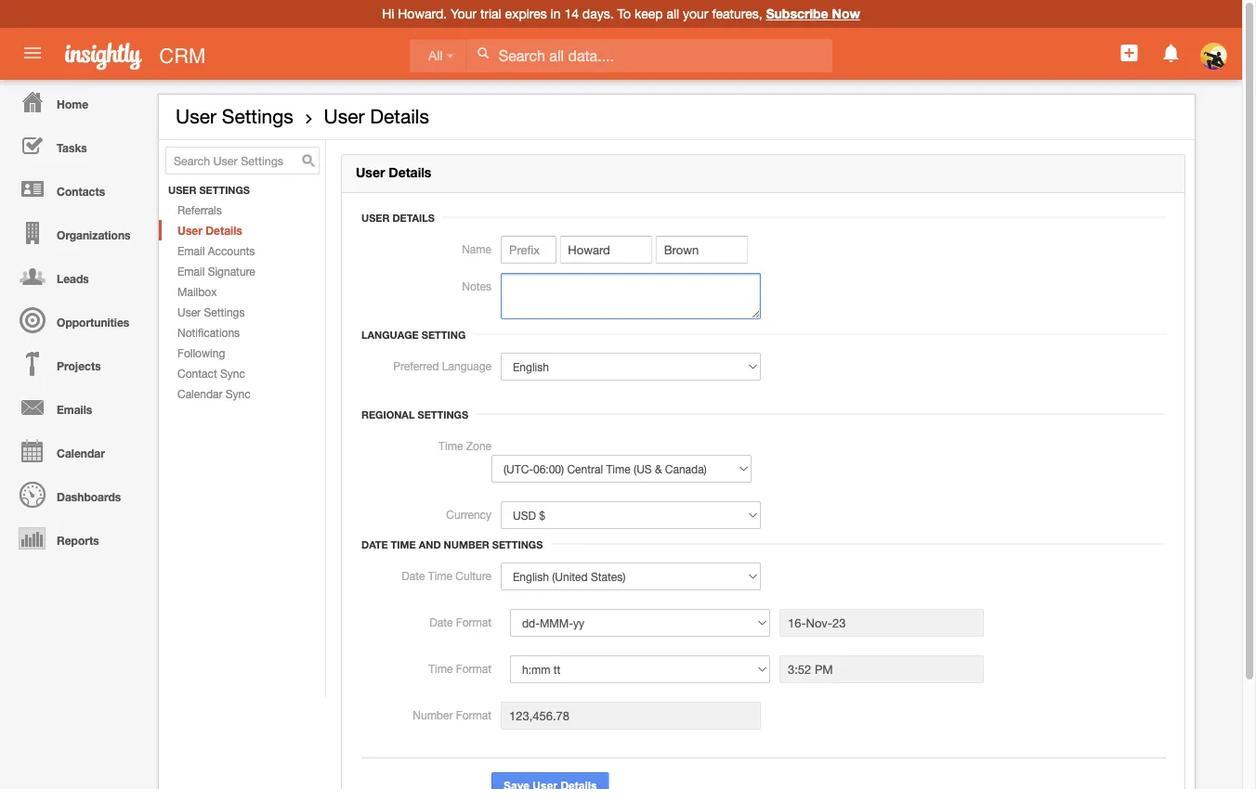 Task type: vqa. For each thing, say whether or not it's contained in the screenshot.
CALENDAR inside the USER SETTINGS Referrals User Details Email Accounts Email Signature Mailbox User Settings Notifications Following Contact Sync Calendar Sync
yes



Task type: describe. For each thing, give the bounding box(es) containing it.
dashboards link
[[5, 473, 149, 517]]

settings inside user settings referrals user details email accounts email signature mailbox user settings notifications following contact sync calendar sync
[[204, 306, 245, 319]]

and
[[419, 539, 441, 551]]

contact
[[177, 367, 217, 380]]

0 vertical spatial language
[[361, 329, 419, 341]]

features,
[[712, 6, 762, 21]]

details inside user settings referrals user details email accounts email signature mailbox user settings notifications following contact sync calendar sync
[[206, 224, 242, 237]]

opportunities link
[[5, 298, 149, 342]]

0 vertical spatial user details
[[324, 105, 429, 128]]

currency
[[446, 508, 492, 521]]

contact sync link
[[159, 363, 325, 384]]

time up number format on the bottom of the page
[[429, 663, 453, 676]]

1 vertical spatial user settings link
[[159, 302, 325, 323]]

user details for name
[[361, 212, 435, 224]]

format for time format
[[456, 663, 492, 676]]

setting
[[422, 329, 466, 341]]

date for date time culture
[[402, 570, 425, 583]]

leads
[[57, 272, 89, 285]]

leads link
[[5, 255, 149, 298]]

accounts
[[208, 244, 255, 257]]

signature
[[208, 265, 255, 278]]

navigation containing home
[[0, 80, 149, 560]]

dashboards
[[57, 491, 121, 504]]

settings up 'time zone'
[[418, 409, 468, 421]]

reports
[[57, 534, 99, 547]]

notifications image
[[1160, 42, 1183, 64]]

email signature link
[[159, 261, 325, 282]]

0 vertical spatial user details link
[[324, 105, 429, 128]]

projects
[[57, 360, 101, 373]]

notifications link
[[159, 323, 325, 343]]

1 vertical spatial number
[[413, 709, 453, 722]]

your
[[683, 6, 709, 21]]

format for date format
[[456, 616, 492, 629]]

all
[[667, 6, 679, 21]]

subscribe
[[766, 6, 829, 21]]

0 vertical spatial sync
[[220, 367, 245, 380]]

keep
[[635, 6, 663, 21]]

0 vertical spatial number
[[444, 539, 489, 551]]

home link
[[5, 80, 149, 124]]

date format
[[430, 616, 492, 629]]

tasks link
[[5, 124, 149, 167]]

settings
[[199, 185, 250, 197]]

1 vertical spatial user details link
[[159, 220, 325, 241]]

1 email from the top
[[177, 244, 205, 257]]

Last Name text field
[[656, 236, 749, 264]]

all
[[428, 49, 443, 63]]

time left and on the bottom of the page
[[391, 539, 416, 551]]

language setting
[[361, 329, 466, 341]]

time down and on the bottom of the page
[[428, 570, 453, 583]]

preferred language
[[393, 360, 492, 373]]

date for date format
[[430, 616, 453, 629]]

date time and number settings
[[361, 539, 543, 551]]

days.
[[582, 6, 614, 21]]

number format
[[413, 709, 492, 722]]

format for number format
[[456, 709, 492, 722]]

your
[[451, 6, 477, 21]]

user settings
[[176, 105, 293, 128]]

mailbox link
[[159, 282, 325, 302]]

calendar sync link
[[159, 384, 325, 404]]

time left zone
[[439, 440, 463, 453]]

name
[[462, 243, 492, 256]]

hi
[[382, 6, 394, 21]]

referrals
[[177, 204, 222, 217]]



Task type: locate. For each thing, give the bounding box(es) containing it.
1 vertical spatial language
[[442, 360, 492, 373]]

1 vertical spatial email
[[177, 265, 205, 278]]

organizations
[[57, 229, 131, 242]]

trial
[[480, 6, 502, 21]]

user settings link
[[176, 105, 293, 128], [159, 302, 325, 323]]

emails link
[[5, 386, 149, 429]]

date down date time culture
[[430, 616, 453, 629]]

2 vertical spatial user details
[[361, 212, 435, 224]]

following link
[[159, 343, 325, 363]]

First Name text field
[[560, 236, 653, 264]]

notifications
[[177, 326, 240, 339]]

opportunities
[[57, 316, 129, 329]]

calendar up dashboards link
[[57, 447, 105, 460]]

zone
[[466, 440, 492, 453]]

format down culture
[[456, 616, 492, 629]]

format down date format
[[456, 663, 492, 676]]

crm
[[159, 44, 206, 67]]

user
[[168, 185, 196, 197]]

time format
[[429, 663, 492, 676]]

Search all data.... text field
[[466, 39, 832, 72]]

0 vertical spatial email
[[177, 244, 205, 257]]

1 vertical spatial sync
[[226, 388, 251, 401]]

white image
[[477, 46, 490, 59]]

0 vertical spatial user settings link
[[176, 105, 293, 128]]

1 vertical spatial user details
[[356, 165, 432, 180]]

date down and on the bottom of the page
[[402, 570, 425, 583]]

1 horizontal spatial calendar
[[177, 388, 222, 401]]

0 vertical spatial date
[[361, 539, 388, 551]]

0 horizontal spatial date
[[361, 539, 388, 551]]

1 format from the top
[[456, 616, 492, 629]]

regional settings
[[361, 409, 468, 421]]

1 vertical spatial calendar
[[57, 447, 105, 460]]

preferred
[[393, 360, 439, 373]]

details
[[370, 105, 429, 128], [389, 165, 432, 180], [393, 212, 435, 224], [206, 224, 242, 237]]

calendar
[[177, 388, 222, 401], [57, 447, 105, 460]]

1 horizontal spatial language
[[442, 360, 492, 373]]

1 horizontal spatial date
[[402, 570, 425, 583]]

email
[[177, 244, 205, 257], [177, 265, 205, 278]]

emails
[[57, 403, 92, 416]]

mailbox
[[177, 285, 217, 298]]

user settings referrals user details email accounts email signature mailbox user settings notifications following contact sync calendar sync
[[168, 185, 255, 401]]

format
[[456, 616, 492, 629], [456, 663, 492, 676], [456, 709, 492, 722]]

howard.
[[398, 6, 447, 21]]

None text field
[[501, 273, 761, 320]]

number down time format at the bottom of the page
[[413, 709, 453, 722]]

user details
[[324, 105, 429, 128], [356, 165, 432, 180], [361, 212, 435, 224]]

user
[[176, 105, 216, 128], [324, 105, 365, 128], [356, 165, 385, 180], [361, 212, 390, 224], [177, 224, 202, 237], [177, 306, 201, 319]]

all link
[[410, 39, 466, 73]]

Search User Settings text field
[[165, 147, 320, 175]]

date time culture
[[402, 570, 492, 583]]

referrals link
[[159, 200, 325, 220]]

2 horizontal spatial date
[[430, 616, 453, 629]]

user details for user details
[[356, 165, 432, 180]]

calendar inside user settings referrals user details email accounts email signature mailbox user settings notifications following contact sync calendar sync
[[177, 388, 222, 401]]

2 format from the top
[[456, 663, 492, 676]]

user details link down all
[[324, 105, 429, 128]]

language
[[361, 329, 419, 341], [442, 360, 492, 373]]

email up mailbox
[[177, 265, 205, 278]]

language down setting at the left of page
[[442, 360, 492, 373]]

regional
[[361, 409, 415, 421]]

in
[[551, 6, 561, 21]]

2 vertical spatial date
[[430, 616, 453, 629]]

date
[[361, 539, 388, 551], [402, 570, 425, 583], [430, 616, 453, 629]]

1 vertical spatial date
[[402, 570, 425, 583]]

0 vertical spatial format
[[456, 616, 492, 629]]

user settings link up search user settings text field
[[176, 105, 293, 128]]

hi howard. your trial expires in 14 days. to keep all your features, subscribe now
[[382, 6, 860, 21]]

contacts
[[57, 185, 105, 198]]

following
[[177, 347, 225, 360]]

settings up notifications
[[204, 306, 245, 319]]

number down currency
[[444, 539, 489, 551]]

0 vertical spatial calendar
[[177, 388, 222, 401]]

contacts link
[[5, 167, 149, 211]]

2 email from the top
[[177, 265, 205, 278]]

None text field
[[780, 610, 984, 638], [780, 656, 984, 684], [501, 703, 761, 730], [780, 610, 984, 638], [780, 656, 984, 684], [501, 703, 761, 730]]

reports link
[[5, 517, 149, 560]]

14
[[564, 6, 579, 21]]

culture
[[456, 570, 492, 583]]

format down time format at the bottom of the page
[[456, 709, 492, 722]]

sync
[[220, 367, 245, 380], [226, 388, 251, 401]]

number
[[444, 539, 489, 551], [413, 709, 453, 722]]

settings right and on the bottom of the page
[[492, 539, 543, 551]]

sync down contact sync link
[[226, 388, 251, 401]]

time
[[439, 440, 463, 453], [391, 539, 416, 551], [428, 570, 453, 583], [429, 663, 453, 676]]

notes
[[462, 280, 492, 293]]

calendar link
[[5, 429, 149, 473]]

3 format from the top
[[456, 709, 492, 722]]

1 vertical spatial format
[[456, 663, 492, 676]]

language up preferred
[[361, 329, 419, 341]]

navigation
[[0, 80, 149, 560]]

user settings link up notifications
[[159, 302, 325, 323]]

sync up calendar sync link
[[220, 367, 245, 380]]

settings
[[222, 105, 293, 128], [204, 306, 245, 319], [418, 409, 468, 421], [492, 539, 543, 551]]

expires
[[505, 6, 547, 21]]

0 horizontal spatial calendar
[[57, 447, 105, 460]]

to
[[617, 6, 631, 21]]

subscribe now link
[[766, 6, 860, 21]]

calendar down contact
[[177, 388, 222, 401]]

0 horizontal spatial language
[[361, 329, 419, 341]]

settings up search user settings text field
[[222, 105, 293, 128]]

home
[[57, 98, 88, 111]]

date left and on the bottom of the page
[[361, 539, 388, 551]]

email left accounts
[[177, 244, 205, 257]]

organizations link
[[5, 211, 149, 255]]

date for date time and number settings
[[361, 539, 388, 551]]

user details link up accounts
[[159, 220, 325, 241]]

2 vertical spatial format
[[456, 709, 492, 722]]

email accounts link
[[159, 241, 325, 261]]

Prefix text field
[[501, 236, 557, 264]]

user details link
[[324, 105, 429, 128], [159, 220, 325, 241]]

projects link
[[5, 342, 149, 386]]

tasks
[[57, 141, 87, 154]]

time zone
[[439, 440, 492, 453]]

now
[[832, 6, 860, 21]]



